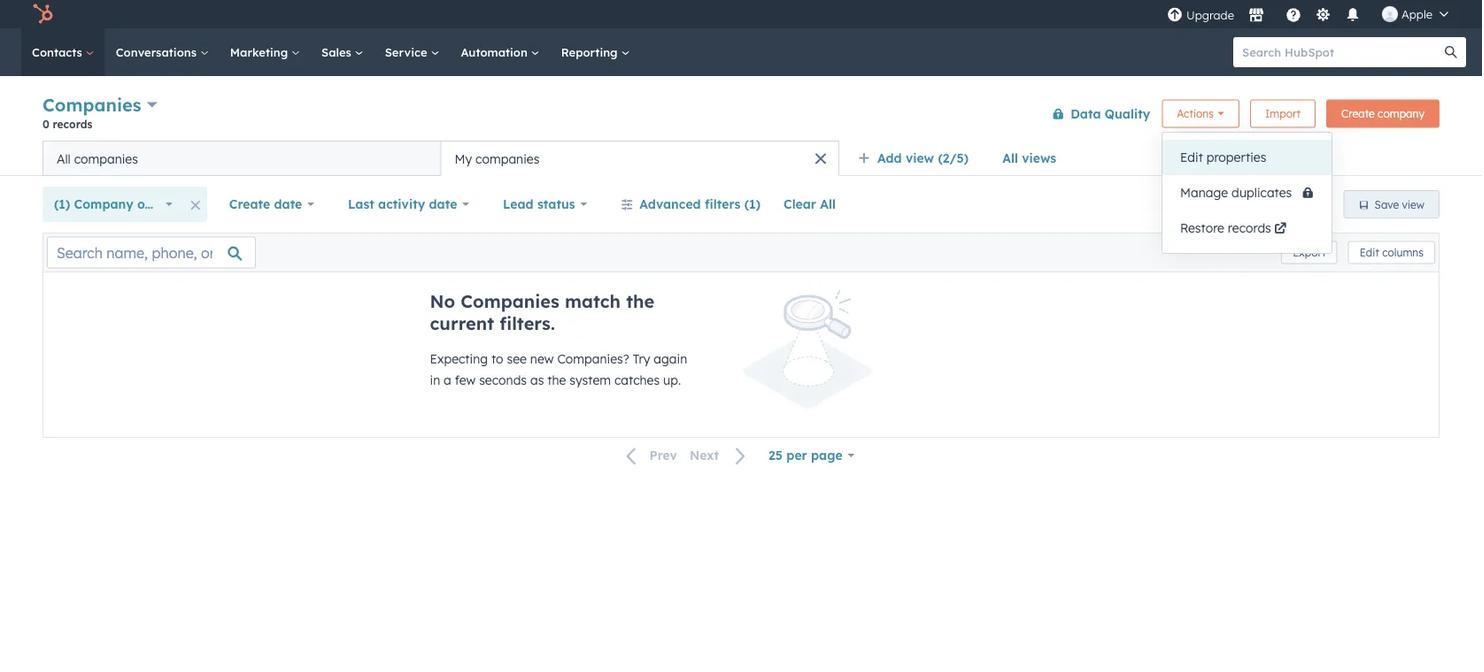 Task type: locate. For each thing, give the bounding box(es) containing it.
view right save
[[1403, 198, 1425, 211]]

1 horizontal spatial view
[[1403, 198, 1425, 211]]

view for save
[[1403, 198, 1425, 211]]

all left the views
[[1003, 151, 1018, 166]]

the right as
[[548, 373, 566, 388]]

0 horizontal spatial companies
[[74, 151, 138, 167]]

companies up company
[[74, 151, 138, 167]]

(2/5)
[[938, 151, 969, 166]]

per
[[787, 448, 808, 464]]

the
[[626, 291, 655, 313], [548, 373, 566, 388]]

companies for my companies
[[476, 151, 540, 167]]

filters
[[705, 197, 741, 212]]

system
[[570, 373, 611, 388]]

search image
[[1445, 46, 1458, 58]]

1 vertical spatial view
[[1403, 198, 1425, 211]]

all views
[[1003, 151, 1057, 166]]

marketplaces image
[[1249, 8, 1265, 24]]

(1)
[[54, 197, 70, 212], [745, 197, 761, 212]]

the inside "no companies match the current filters."
[[626, 291, 655, 313]]

1 horizontal spatial date
[[429, 197, 457, 212]]

status
[[538, 197, 575, 212]]

0 vertical spatial view
[[906, 151, 935, 166]]

0 vertical spatial records
[[53, 117, 92, 131]]

create date button
[[218, 187, 326, 222]]

upgrade image
[[1167, 8, 1183, 23]]

sales
[[322, 45, 355, 59]]

activity
[[378, 197, 425, 212]]

1 vertical spatial edit
[[1360, 246, 1380, 260]]

2 (1) from the left
[[745, 197, 761, 212]]

companies?
[[557, 352, 630, 367]]

0 horizontal spatial records
[[53, 117, 92, 131]]

1 date from the left
[[274, 197, 302, 212]]

expecting
[[430, 352, 488, 367]]

0 horizontal spatial create
[[229, 197, 270, 212]]

0
[[43, 117, 49, 131]]

create inside button
[[1342, 107, 1375, 120]]

prev
[[650, 448, 677, 464]]

view right add
[[906, 151, 935, 166]]

1 horizontal spatial the
[[626, 291, 655, 313]]

all right clear
[[820, 197, 836, 212]]

1 vertical spatial create
[[229, 197, 270, 212]]

restore
[[1181, 221, 1225, 236]]

export button
[[1282, 241, 1338, 264]]

current
[[430, 313, 494, 335]]

1 horizontal spatial records
[[1228, 221, 1272, 236]]

date down all companies button
[[274, 197, 302, 212]]

advanced filters (1) button
[[610, 187, 772, 222]]

records
[[53, 117, 92, 131], [1228, 221, 1272, 236]]

apple
[[1402, 7, 1433, 21]]

(1) inside (1) company owner popup button
[[54, 197, 70, 212]]

data quality button
[[1041, 96, 1152, 132]]

columns
[[1383, 246, 1424, 260]]

Search HubSpot search field
[[1234, 37, 1451, 67]]

1 horizontal spatial edit
[[1360, 246, 1380, 260]]

company
[[1378, 107, 1425, 120]]

the inside expecting to see new companies? try again in a few seconds as the system catches up.
[[548, 373, 566, 388]]

next button
[[684, 445, 757, 468]]

edit columns button
[[1349, 241, 1436, 264]]

company
[[74, 197, 133, 212]]

again
[[654, 352, 687, 367]]

last activity date button
[[337, 187, 481, 222]]

data quality
[[1071, 106, 1151, 121]]

0 vertical spatial edit
[[1181, 150, 1204, 165]]

records down manage duplicates "button" on the top of the page
[[1228, 221, 1272, 236]]

Search name, phone, or domain search field
[[47, 237, 256, 269]]

date
[[274, 197, 302, 212], [429, 197, 457, 212]]

quality
[[1105, 106, 1151, 121]]

1 companies from the left
[[74, 151, 138, 167]]

export
[[1293, 246, 1326, 260]]

(1) left company
[[54, 197, 70, 212]]

new
[[530, 352, 554, 367]]

create down all companies button
[[229, 197, 270, 212]]

1 horizontal spatial all
[[820, 197, 836, 212]]

0 vertical spatial create
[[1342, 107, 1375, 120]]

companies up see
[[461, 291, 560, 313]]

restore records link
[[1163, 211, 1332, 246]]

0 horizontal spatial companies
[[43, 94, 141, 116]]

add view (2/5)
[[878, 151, 969, 166]]

(1) right filters
[[745, 197, 761, 212]]

help image
[[1286, 8, 1302, 24]]

menu
[[1166, 0, 1461, 28]]

try
[[633, 352, 650, 367]]

page
[[811, 448, 843, 464]]

0 horizontal spatial all
[[57, 151, 71, 167]]

companies up 0 records
[[43, 94, 141, 116]]

companies
[[74, 151, 138, 167], [476, 151, 540, 167]]

pagination navigation
[[616, 444, 757, 468]]

0 horizontal spatial edit
[[1181, 150, 1204, 165]]

sales link
[[311, 28, 374, 76]]

clear all button
[[772, 187, 848, 222]]

1 (1) from the left
[[54, 197, 70, 212]]

create left company
[[1342, 107, 1375, 120]]

search button
[[1437, 37, 1467, 67]]

all down 0 records
[[57, 151, 71, 167]]

companies right my
[[476, 151, 540, 167]]

views
[[1022, 151, 1057, 166]]

0 vertical spatial companies
[[43, 94, 141, 116]]

edit up manage
[[1181, 150, 1204, 165]]

conversations link
[[105, 28, 219, 76]]

manage duplicates
[[1181, 185, 1296, 201]]

hubspot image
[[32, 4, 53, 25]]

restore records
[[1181, 221, 1272, 236]]

lead status button
[[492, 187, 599, 222]]

2 horizontal spatial all
[[1003, 151, 1018, 166]]

1 vertical spatial records
[[1228, 221, 1272, 236]]

25
[[769, 448, 783, 464]]

companies for all companies
[[74, 151, 138, 167]]

prev button
[[616, 445, 684, 468]]

0 horizontal spatial (1)
[[54, 197, 70, 212]]

edit inside button
[[1360, 246, 1380, 260]]

create for create company
[[1342, 107, 1375, 120]]

0 horizontal spatial the
[[548, 373, 566, 388]]

1 vertical spatial the
[[548, 373, 566, 388]]

edit left columns
[[1360, 246, 1380, 260]]

(1) company owner
[[54, 197, 176, 212]]

view inside button
[[1403, 198, 1425, 211]]

companies button
[[43, 92, 158, 118]]

automation link
[[450, 28, 551, 76]]

edit for edit properties
[[1181, 150, 1204, 165]]

view inside popup button
[[906, 151, 935, 166]]

0 vertical spatial the
[[626, 291, 655, 313]]

all for all companies
[[57, 151, 71, 167]]

companies inside popup button
[[43, 94, 141, 116]]

notifications image
[[1345, 8, 1361, 24]]

0 horizontal spatial date
[[274, 197, 302, 212]]

2 companies from the left
[[476, 151, 540, 167]]

1 horizontal spatial (1)
[[745, 197, 761, 212]]

save view
[[1375, 198, 1425, 211]]

create for create date
[[229, 197, 270, 212]]

25 per page button
[[757, 438, 867, 474]]

properties
[[1207, 150, 1267, 165]]

contacts link
[[21, 28, 105, 76]]

settings link
[[1313, 5, 1335, 23]]

expecting to see new companies? try again in a few seconds as the system catches up.
[[430, 352, 687, 388]]

1 horizontal spatial create
[[1342, 107, 1375, 120]]

reporting link
[[551, 28, 641, 76]]

companies
[[43, 94, 141, 116], [461, 291, 560, 313]]

date right activity
[[429, 197, 457, 212]]

records right 0
[[53, 117, 92, 131]]

records inside companies "banner"
[[53, 117, 92, 131]]

25 per page
[[769, 448, 843, 464]]

create inside popup button
[[229, 197, 270, 212]]

all
[[1003, 151, 1018, 166], [57, 151, 71, 167], [820, 197, 836, 212]]

all views link
[[991, 141, 1068, 176]]

1 horizontal spatial companies
[[476, 151, 540, 167]]

1 vertical spatial companies
[[461, 291, 560, 313]]

the right match
[[626, 291, 655, 313]]

1 horizontal spatial companies
[[461, 291, 560, 313]]

0 horizontal spatial view
[[906, 151, 935, 166]]

few
[[455, 373, 476, 388]]



Task type: describe. For each thing, give the bounding box(es) containing it.
to
[[492, 352, 504, 367]]

seconds
[[479, 373, 527, 388]]

contacts
[[32, 45, 86, 59]]

service link
[[374, 28, 450, 76]]

my
[[455, 151, 472, 167]]

service
[[385, 45, 431, 59]]

notifications button
[[1338, 0, 1368, 28]]

actions
[[1177, 107, 1214, 120]]

(1) inside advanced filters (1) button
[[745, 197, 761, 212]]

bob builder image
[[1383, 6, 1398, 22]]

conversations
[[116, 45, 200, 59]]

catches
[[615, 373, 660, 388]]

companies banner
[[43, 91, 1440, 141]]

save
[[1375, 198, 1400, 211]]

owner
[[137, 197, 176, 212]]

advanced filters (1)
[[640, 197, 761, 212]]

2 date from the left
[[429, 197, 457, 212]]

create date
[[229, 197, 302, 212]]

data
[[1071, 106, 1101, 121]]

actions button
[[1162, 100, 1240, 128]]

advanced
[[640, 197, 701, 212]]

add
[[878, 151, 902, 166]]

no companies match the current filters.
[[430, 291, 655, 335]]

no
[[430, 291, 455, 313]]

filters.
[[500, 313, 555, 335]]

clear all
[[784, 197, 836, 212]]

reporting
[[561, 45, 621, 59]]

marketplaces button
[[1238, 0, 1275, 28]]

add view (2/5) button
[[847, 141, 991, 176]]

in
[[430, 373, 440, 388]]

my companies button
[[441, 141, 840, 176]]

view for add
[[906, 151, 935, 166]]

a
[[444, 373, 452, 388]]

as
[[531, 373, 544, 388]]

import
[[1266, 107, 1301, 120]]

last
[[348, 197, 374, 212]]

edit columns
[[1360, 246, 1424, 260]]

records for 0 records
[[53, 117, 92, 131]]

apple button
[[1372, 0, 1460, 28]]

edit for edit columns
[[1360, 246, 1380, 260]]

edit properties
[[1181, 150, 1267, 165]]

match
[[565, 291, 621, 313]]

edit properties link
[[1163, 140, 1332, 175]]

menu containing apple
[[1166, 0, 1461, 28]]

marketing
[[230, 45, 291, 59]]

save view button
[[1344, 190, 1440, 219]]

all companies
[[57, 151, 138, 167]]

my companies
[[455, 151, 540, 167]]

0 records
[[43, 117, 92, 131]]

create company button
[[1327, 100, 1440, 128]]

marketing link
[[219, 28, 311, 76]]

lead
[[503, 197, 534, 212]]

manage
[[1181, 185, 1229, 201]]

upgrade
[[1187, 8, 1235, 23]]

manage duplicates button
[[1163, 175, 1332, 211]]

import button
[[1251, 100, 1316, 128]]

help button
[[1279, 0, 1309, 28]]

companies inside "no companies match the current filters."
[[461, 291, 560, 313]]

clear
[[784, 197, 817, 212]]

next
[[690, 448, 719, 464]]

lead status
[[503, 197, 575, 212]]

hubspot link
[[21, 4, 66, 25]]

all for all views
[[1003, 151, 1018, 166]]

create company
[[1342, 107, 1425, 120]]

settings image
[[1316, 8, 1332, 23]]

see
[[507, 352, 527, 367]]

all companies button
[[43, 141, 441, 176]]

records for restore records
[[1228, 221, 1272, 236]]

automation
[[461, 45, 531, 59]]

last activity date
[[348, 197, 457, 212]]



Task type: vqa. For each thing, say whether or not it's contained in the screenshot.
Group
no



